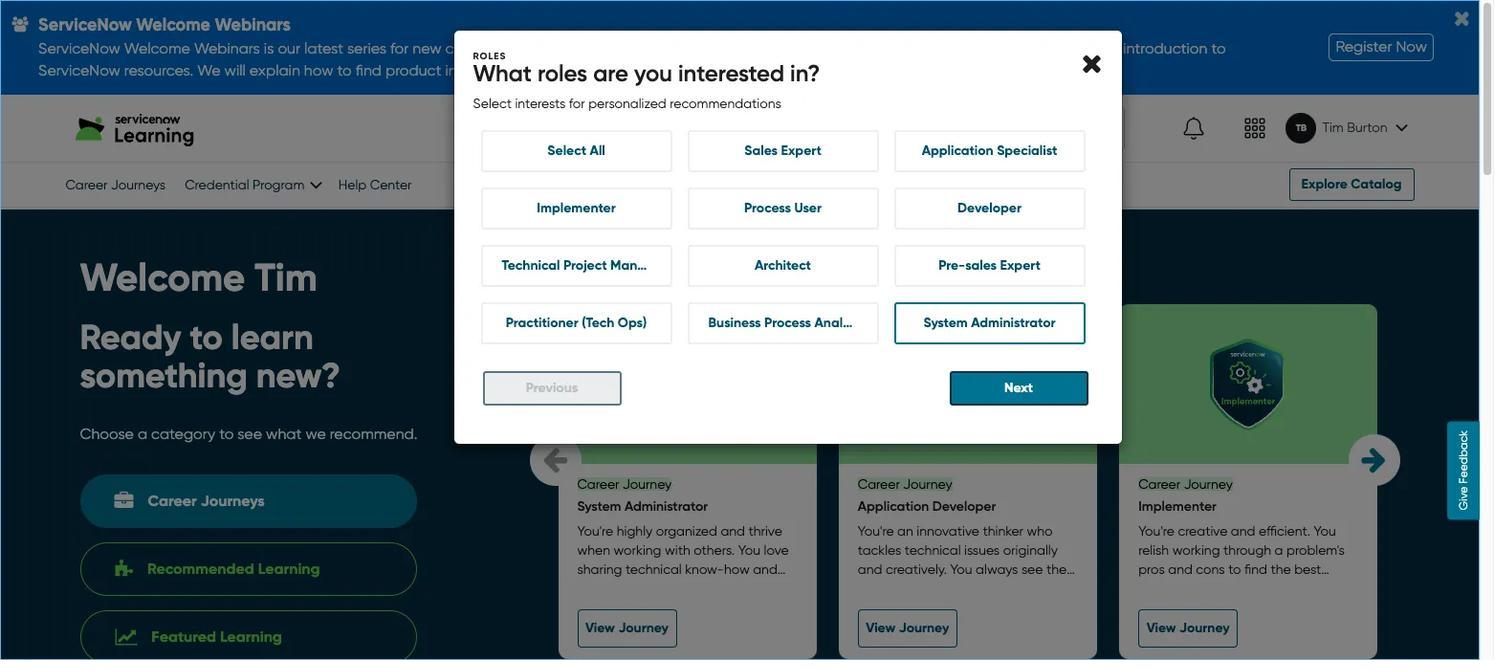Task type: describe. For each thing, give the bounding box(es) containing it.
are
[[593, 60, 628, 87]]

new?
[[256, 355, 341, 396]]

business process analyst
[[708, 315, 861, 331]]

analyst
[[815, 315, 861, 331]]

everyone,
[[1205, 581, 1264, 596]]

pros
[[1139, 562, 1165, 577]]

you inside career journey application developer you're an innovative thinker who tackles technical issues originally and creatively. you always see the possibilities, and you trust your limitless problem solving imagination.
[[950, 562, 973, 577]]

specialist
[[997, 143, 1057, 159]]

business process analyst link
[[687, 303, 879, 345]]

recommended learning button
[[80, 543, 417, 596]]

journey for career journey implementer you're creative and efficient. you relish working through a problem's pros and cons to find the best answer for everyone, and you know give and take is part of the process. view journey
[[1184, 477, 1233, 492]]

you inside career journey application developer you're an innovative thinker who tackles technical issues originally and creatively. you always see the possibilities, and you trust your limitless problem solving imagination.
[[961, 581, 984, 596]]

and up others.
[[721, 524, 745, 539]]

of
[[1268, 600, 1280, 615]]

next
[[1005, 380, 1033, 396]]

sales
[[965, 258, 997, 274]]

recommend.
[[330, 425, 418, 443]]

view journey link for application developer
[[858, 610, 957, 648]]

we
[[306, 425, 326, 443]]

header menu menu bar
[[1129, 99, 1414, 158]]

issues
[[964, 543, 1000, 558]]

relationships.
[[629, 581, 709, 596]]

learning for featured learning
[[220, 628, 282, 646]]

highly
[[617, 524, 653, 539]]

welcome tim main content
[[0, 210, 1494, 660]]

in?
[[790, 60, 820, 87]]

give
[[1139, 600, 1164, 615]]

is
[[1226, 600, 1234, 615]]

0 horizontal spatial roles
[[473, 51, 506, 62]]

ops)
[[618, 315, 647, 331]]

0 vertical spatial application
[[922, 143, 994, 159]]

possibilities,
[[858, 581, 930, 596]]

leader
[[577, 600, 617, 615]]

you're up when
[[577, 524, 613, 539]]

imagination.
[[858, 619, 934, 635]]

sharing
[[577, 562, 622, 577]]

view journey
[[866, 620, 949, 637]]

love
[[764, 543, 789, 558]]

all
[[590, 143, 605, 159]]

you inside career journey implementer you're creative and efficient. you relish working through a problem's pros and cons to find the best answer for everyone, and you know give and take is part of the process. view journey
[[1314, 524, 1336, 539]]

career inside register now banner
[[66, 177, 108, 193]]

project
[[563, 258, 607, 274]]

relish
[[1139, 543, 1169, 558]]

everyone
[[673, 600, 729, 615]]

choose a category to see what we recommend.
[[80, 425, 418, 443]]

you inside career journey implementer you're creative and efficient. you relish working through a problem's pros and cons to find the best answer for everyone, and you know give and take is part of the process. view journey
[[1295, 581, 1318, 596]]

for inside career journey implementer you're creative and efficient. you relish working through a problem's pros and cons to find the best answer for everyone, and you know give and take is part of the process. view journey
[[1186, 581, 1202, 596]]

who
[[1027, 524, 1053, 539]]

puzzle piece image
[[115, 560, 133, 579]]

limitless
[[858, 600, 905, 615]]

journeys inside register now banner
[[111, 177, 166, 193]]

help
[[338, 177, 367, 193]]

process.
[[1307, 600, 1357, 615]]

the inside career journey system administrator you're highly organized and thrive when working with others. you love sharing technical know-how and building relationships. you're the leader keeping everyone on track. view journey
[[752, 581, 773, 596]]

career for implementer
[[1139, 477, 1181, 492]]

and down the answer
[[1168, 600, 1192, 615]]

what
[[266, 425, 302, 443]]

and down tackles
[[858, 562, 882, 577]]

recommendations
[[670, 96, 781, 111]]

a inside career journey implementer you're creative and efficient. you relish working through a problem's pros and cons to find the best answer for everyone, and you know give and take is part of the process. view journey
[[1275, 543, 1283, 558]]

through
[[1224, 543, 1271, 558]]

expert inside "link"
[[1000, 258, 1041, 274]]

application inside career journey application developer you're an innovative thinker who tackles technical issues originally and creatively. you always see the possibilities, and you trust your limitless problem solving imagination.
[[858, 499, 929, 515]]

2 view from the left
[[866, 620, 896, 637]]

register now link
[[1329, 34, 1434, 61]]

0 vertical spatial developer
[[958, 200, 1022, 216]]

0 vertical spatial see
[[238, 425, 262, 443]]

and up problem
[[934, 581, 958, 596]]

with
[[665, 543, 690, 558]]

career journey system administrator you're highly organized and thrive when working with others. you love sharing technical know-how and building relationships. you're the leader keeping everyone on track. view journey
[[577, 477, 789, 637]]

system administrator link
[[894, 303, 1085, 345]]

you're inside career journey implementer you're creative and efficient. you relish working through a problem's pros and cons to find the best answer for everyone, and you know give and take is part of the process. view journey
[[1139, 524, 1175, 539]]

an
[[897, 524, 913, 539]]

architect link
[[687, 245, 879, 287]]

view inside career journey implementer you're creative and efficient. you relish working through a problem's pros and cons to find the best answer for everyone, and you know give and take is part of the process. view journey
[[1147, 620, 1176, 637]]

to inside "ready to learn something new?"
[[190, 317, 223, 358]]

process user link
[[687, 188, 879, 230]]

creatively.
[[886, 562, 947, 577]]

organized
[[656, 524, 717, 539]]

career journeys link
[[66, 177, 166, 193]]

select inside 'roles what roles are you interested in? select interests for personalized recommendations'
[[473, 96, 512, 111]]

career journeys inside register now banner
[[66, 177, 166, 193]]

sales expert link
[[687, 130, 879, 172]]

ready to learn something new?
[[80, 317, 341, 396]]

select all
[[547, 143, 605, 159]]

explore catalog link
[[1289, 169, 1414, 201]]

0 horizontal spatial a
[[138, 425, 147, 443]]

1 horizontal spatial administrator
[[971, 315, 1056, 331]]

your
[[1018, 581, 1044, 596]]

right button image
[[1362, 445, 1386, 474]]

journeys inside career journeys button
[[201, 492, 265, 510]]

career for system
[[577, 477, 619, 492]]

working inside career journey system administrator you're highly organized and thrive when working with others. you love sharing technical know-how and building relationships. you're the leader keeping everyone on track. view journey
[[614, 543, 661, 558]]

the right find
[[1271, 562, 1291, 577]]

explore
[[1302, 176, 1348, 193]]

journey for career journey system administrator you're highly organized and thrive when working with others. you love sharing technical know-how and building relationships. you're the leader keeping everyone on track. view journey
[[623, 477, 672, 492]]

user
[[794, 200, 822, 216]]

manager
[[610, 258, 667, 274]]

welcome
[[80, 255, 245, 302]]

welcome tim
[[80, 255, 317, 302]]

answer
[[1139, 581, 1182, 596]]

1 horizontal spatial roles
[[538, 60, 588, 87]]

roles what roles are you interested in? select interests for personalized recommendations
[[473, 51, 820, 111]]

system inside career journey system administrator you're highly organized and thrive when working with others. you love sharing technical know-how and building relationships. you're the leader keeping everyone on track. view journey
[[577, 499, 621, 515]]

center
[[370, 177, 412, 193]]

process user
[[744, 200, 822, 216]]

on
[[732, 600, 748, 615]]

architect
[[755, 258, 811, 274]]

cons
[[1196, 562, 1225, 577]]

journey down keeping
[[618, 620, 669, 637]]

choose
[[80, 425, 134, 443]]

track.
[[751, 600, 785, 615]]

developer link
[[894, 188, 1085, 230]]

next link
[[949, 371, 1088, 406]]

sales
[[744, 143, 778, 159]]

career journey badge_admin_default2.svg image
[[641, 339, 733, 430]]

technical
[[502, 258, 560, 274]]

administrator inside career journey system administrator you're highly organized and thrive when working with others. you love sharing technical know-how and building relationships. you're the leader keeping everyone on track. view journey
[[625, 499, 708, 515]]

working inside career journey implementer you're creative and efficient. you relish working through a problem's pros and cons to find the best answer for everyone, and you know give and take is part of the process. view journey
[[1173, 543, 1220, 558]]

others.
[[694, 543, 735, 558]]

thinker
[[983, 524, 1024, 539]]

process inside "link"
[[764, 315, 811, 331]]

part
[[1238, 600, 1264, 615]]

view inside career journey system administrator you're highly organized and thrive when working with others. you love sharing technical know-how and building relationships. you're the leader keeping everyone on track. view journey
[[585, 620, 615, 637]]

best
[[1294, 562, 1321, 577]]



Task type: vqa. For each thing, say whether or not it's contained in the screenshot.
Role
no



Task type: locate. For each thing, give the bounding box(es) containing it.
featured learning button
[[80, 611, 417, 660]]

career journeys inside button
[[148, 492, 265, 510]]

0 vertical spatial for
[[569, 96, 585, 111]]

2 vertical spatial you
[[950, 562, 973, 577]]

0 vertical spatial a
[[138, 425, 147, 443]]

view journey link down building
[[577, 610, 677, 648]]

0 vertical spatial career journeys
[[66, 177, 166, 193]]

view journey link down possibilities,
[[858, 610, 957, 648]]

implementer link
[[481, 188, 672, 230]]

1 horizontal spatial you
[[961, 581, 984, 596]]

line chart image
[[115, 628, 137, 647]]

1 working from the left
[[614, 543, 661, 558]]

working down highly
[[614, 543, 661, 558]]

journey inside career journey application developer you're an innovative thinker who tackles technical issues originally and creatively. you always see the possibilities, and you trust your limitless problem solving imagination.
[[903, 477, 952, 492]]

implementer inside career journey implementer you're creative and efficient. you relish working through a problem's pros and cons to find the best answer for everyone, and you know give and take is part of the process. view journey
[[1139, 499, 1217, 515]]

journey down take
[[1180, 620, 1230, 637]]

and down love
[[753, 562, 778, 577]]

working down creative
[[1173, 543, 1220, 558]]

tackles
[[858, 543, 901, 558]]

technical up the relationships.
[[626, 562, 682, 577]]

find
[[1245, 562, 1267, 577]]

1 horizontal spatial system
[[924, 315, 968, 331]]

1 vertical spatial learning
[[220, 628, 282, 646]]

view journey link for implementer
[[1139, 610, 1238, 648]]

technical inside career journey system administrator you're highly organized and thrive when working with others. you love sharing technical know-how and building relationships. you're the leader keeping everyone on track. view journey
[[626, 562, 682, 577]]

1 vertical spatial administrator
[[625, 499, 708, 515]]

working
[[614, 543, 661, 558], [1173, 543, 1220, 558]]

0 horizontal spatial administrator
[[625, 499, 708, 515]]

to inside career journey implementer you're creative and efficient. you relish working through a problem's pros and cons to find the best answer for everyone, and you know give and take is part of the process. view journey
[[1228, 562, 1241, 577]]

career journey badge_implementer_default2.svg image
[[1203, 339, 1294, 430]]

2 view journey link from the left
[[858, 610, 957, 648]]

0 horizontal spatial view
[[585, 620, 615, 637]]

career inside career journey implementer you're creative and efficient. you relish working through a problem's pros and cons to find the best answer for everyone, and you know give and take is part of the process. view journey
[[1139, 477, 1181, 492]]

journey for view journey
[[899, 620, 949, 637]]

0 horizontal spatial view journey link
[[577, 610, 677, 648]]

know-
[[685, 562, 724, 577]]

innovative
[[917, 524, 980, 539]]

view down give on the right
[[1147, 620, 1176, 637]]

technical project manager
[[502, 258, 667, 274]]

application specialist link
[[894, 130, 1085, 172]]

you
[[634, 60, 672, 87], [961, 581, 984, 596], [1295, 581, 1318, 596]]

0 horizontal spatial technical
[[626, 562, 682, 577]]

application up the an
[[858, 499, 929, 515]]

practitioner (tech ops)
[[506, 315, 647, 331]]

journey up creative
[[1184, 477, 1233, 492]]

0 vertical spatial you
[[1314, 524, 1336, 539]]

system administrator
[[924, 315, 1056, 331]]

process
[[744, 200, 791, 216], [764, 315, 811, 331]]

interested
[[678, 60, 785, 87]]

personalized
[[589, 96, 667, 111]]

process left user
[[744, 200, 791, 216]]

business
[[708, 315, 761, 331]]

1 view journey link from the left
[[577, 610, 677, 648]]

1 vertical spatial a
[[1275, 543, 1283, 558]]

developer
[[958, 200, 1022, 216], [933, 499, 996, 515]]

and up the through
[[1231, 524, 1256, 539]]

1 horizontal spatial a
[[1275, 543, 1283, 558]]

2 working from the left
[[1173, 543, 1220, 558]]

0 vertical spatial expert
[[781, 143, 822, 159]]

0 horizontal spatial system
[[577, 499, 621, 515]]

tim
[[255, 255, 317, 302]]

career journey implementer you're creative and efficient. you relish working through a problem's pros and cons to find the best answer for everyone, and you know give and take is part of the process. view journey
[[1139, 477, 1357, 637]]

select left the 'all'
[[547, 143, 586, 159]]

administrator up the organized on the left bottom
[[625, 499, 708, 515]]

2 horizontal spatial view journey link
[[1139, 610, 1238, 648]]

1 vertical spatial developer
[[933, 499, 996, 515]]

expert
[[781, 143, 822, 159], [1000, 258, 1041, 274]]

1 vertical spatial career journeys
[[148, 492, 265, 510]]

3 view journey link from the left
[[1139, 610, 1238, 648]]

efficient.
[[1259, 524, 1311, 539]]

1 vertical spatial system
[[577, 499, 621, 515]]

view down limitless
[[866, 620, 896, 637]]

1 horizontal spatial you
[[950, 562, 973, 577]]

view journey link down the answer
[[1139, 610, 1238, 648]]

practitioner (tech ops) link
[[481, 303, 672, 345]]

0 vertical spatial system
[[924, 315, 968, 331]]

solving
[[962, 600, 1005, 615]]

0 horizontal spatial see
[[238, 425, 262, 443]]

take
[[1195, 600, 1222, 615]]

the up track.
[[752, 581, 773, 596]]

system up highly
[[577, 499, 621, 515]]

learning
[[258, 560, 320, 578], [220, 628, 282, 646]]

you up personalized
[[634, 60, 672, 87]]

2 horizontal spatial view
[[1147, 620, 1176, 637]]

0 vertical spatial select
[[473, 96, 512, 111]]

0 horizontal spatial select
[[473, 96, 512, 111]]

0 vertical spatial process
[[744, 200, 791, 216]]

to up "everyone," at the bottom
[[1228, 562, 1241, 577]]

view down leader
[[585, 620, 615, 637]]

1 horizontal spatial working
[[1173, 543, 1220, 558]]

1 vertical spatial application
[[858, 499, 929, 515]]

the right of
[[1283, 600, 1303, 615]]

the down originally
[[1046, 562, 1067, 577]]

category
[[151, 425, 215, 443]]

1 horizontal spatial technical
[[905, 543, 961, 558]]

thrive
[[749, 524, 782, 539]]

0 vertical spatial to
[[190, 317, 223, 358]]

developer down application specialist link
[[958, 200, 1022, 216]]

1 vertical spatial process
[[764, 315, 811, 331]]

1 vertical spatial implementer
[[1139, 499, 1217, 515]]

journey for career journey application developer you're an innovative thinker who tackles technical issues originally and creatively. you always see the possibilities, and you trust your limitless problem solving imagination.
[[903, 477, 952, 492]]

pre-
[[939, 258, 965, 274]]

featured
[[151, 628, 216, 646]]

implementer up creative
[[1139, 499, 1217, 515]]

select all link
[[481, 130, 672, 172]]

1 view from the left
[[585, 620, 615, 637]]

journey up highly
[[623, 477, 672, 492]]

0 horizontal spatial for
[[569, 96, 585, 111]]

and up the answer
[[1168, 562, 1193, 577]]

explore catalog
[[1302, 176, 1402, 193]]

to down welcome tim
[[190, 317, 223, 358]]

0 horizontal spatial working
[[614, 543, 661, 558]]

you're
[[577, 524, 613, 539], [858, 524, 894, 539], [1139, 524, 1175, 539], [713, 581, 749, 596]]

2 horizontal spatial you
[[1314, 524, 1336, 539]]

1 horizontal spatial journeys
[[201, 492, 265, 510]]

catalog
[[1351, 176, 1402, 193]]

system down pre-
[[924, 315, 968, 331]]

1 vertical spatial expert
[[1000, 258, 1041, 274]]

pre-sales expert link
[[894, 245, 1085, 287]]

and
[[721, 524, 745, 539], [1231, 524, 1256, 539], [753, 562, 778, 577], [858, 562, 882, 577], [1168, 562, 1193, 577], [934, 581, 958, 596], [1268, 581, 1292, 596], [1168, 600, 1192, 615]]

process left analyst
[[764, 315, 811, 331]]

0 horizontal spatial expert
[[781, 143, 822, 159]]

1 horizontal spatial for
[[1186, 581, 1202, 596]]

0 horizontal spatial journeys
[[111, 177, 166, 193]]

2 horizontal spatial you
[[1295, 581, 1318, 596]]

2 vertical spatial to
[[1228, 562, 1241, 577]]

roles
[[473, 51, 506, 62], [538, 60, 588, 87]]

career inside button
[[148, 492, 197, 510]]

developer inside career journey application developer you're an innovative thinker who tackles technical issues originally and creatively. you always see the possibilities, and you trust your limitless problem solving imagination.
[[933, 499, 996, 515]]

learn
[[231, 317, 313, 358]]

a right choose
[[138, 425, 147, 443]]

0 vertical spatial administrator
[[971, 315, 1056, 331]]

journey up innovative
[[903, 477, 952, 492]]

you're down 'how'
[[713, 581, 749, 596]]

learning up featured learning button
[[258, 560, 320, 578]]

learning for recommended learning
[[258, 560, 320, 578]]

implementer down select all link
[[537, 200, 616, 216]]

0 horizontal spatial implementer
[[537, 200, 616, 216]]

creative
[[1178, 524, 1228, 539]]

1 vertical spatial technical
[[626, 562, 682, 577]]

technical down innovative
[[905, 543, 961, 558]]

1 horizontal spatial implementer
[[1139, 499, 1217, 515]]

sales expert
[[744, 143, 822, 159]]

career for application
[[858, 477, 900, 492]]

to right the category
[[219, 425, 234, 443]]

implementer
[[537, 200, 616, 216], [1139, 499, 1217, 515]]

how
[[724, 562, 750, 577]]

career journeys
[[66, 177, 166, 193], [148, 492, 265, 510]]

you're up relish
[[1139, 524, 1175, 539]]

learning inside button
[[258, 560, 320, 578]]

a down efficient.
[[1275, 543, 1283, 558]]

(tech
[[582, 315, 614, 331]]

career journey application developer you're an innovative thinker who tackles technical issues originally and creatively. you always see the possibilities, and you trust your limitless problem solving imagination.
[[858, 477, 1067, 635]]

recommended
[[147, 560, 254, 578]]

featured learning
[[151, 628, 282, 646]]

see inside career journey application developer you're an innovative thinker who tackles technical issues originally and creatively. you always see the possibilities, and you trust your limitless problem solving imagination.
[[1022, 562, 1043, 577]]

help center link
[[338, 177, 412, 193]]

administrator down "pre-sales expert" "link"
[[971, 315, 1056, 331]]

building
[[577, 581, 626, 596]]

1 vertical spatial you
[[738, 543, 761, 558]]

trust
[[987, 581, 1014, 596]]

for inside 'roles what roles are you interested in? select interests for personalized recommendations'
[[569, 96, 585, 111]]

career inside career journey system administrator you're highly organized and thrive when working with others. you love sharing technical know-how and building relationships. you're the leader keeping everyone on track. view journey
[[577, 477, 619, 492]]

keeping
[[620, 600, 669, 615]]

problem's
[[1287, 543, 1345, 558]]

pre-sales expert
[[939, 258, 1041, 274]]

for right interests
[[569, 96, 585, 111]]

for
[[569, 96, 585, 111], [1186, 581, 1202, 596]]

you inside career journey system administrator you're highly organized and thrive when working with others. you love sharing technical know-how and building relationships. you're the leader keeping everyone on track. view journey
[[738, 543, 761, 558]]

1 vertical spatial see
[[1022, 562, 1043, 577]]

you down best
[[1295, 581, 1318, 596]]

interests
[[515, 96, 566, 111]]

application
[[922, 143, 994, 159], [858, 499, 929, 515]]

developer up innovative
[[933, 499, 996, 515]]

1 horizontal spatial view journey link
[[858, 610, 957, 648]]

you inside 'roles what roles are you interested in? select interests for personalized recommendations'
[[634, 60, 672, 87]]

1 vertical spatial journeys
[[201, 492, 265, 510]]

you're inside career journey application developer you're an innovative thinker who tackles technical issues originally and creatively. you always see the possibilities, and you trust your limitless problem solving imagination.
[[858, 524, 894, 539]]

register
[[1336, 38, 1392, 56]]

register now banner
[[0, 0, 1480, 210]]

you up problem's
[[1314, 524, 1336, 539]]

you're up tackles
[[858, 524, 894, 539]]

0 vertical spatial technical
[[905, 543, 961, 558]]

see left "what" in the left of the page
[[238, 425, 262, 443]]

3 view from the left
[[1147, 620, 1176, 637]]

briefcase image
[[114, 492, 133, 511]]

0 vertical spatial implementer
[[537, 200, 616, 216]]

view journey link
[[577, 610, 677, 648], [858, 610, 957, 648], [1139, 610, 1238, 648]]

and up of
[[1268, 581, 1292, 596]]

0 horizontal spatial you
[[738, 543, 761, 558]]

for up take
[[1186, 581, 1202, 596]]

practitioner
[[506, 315, 578, 331]]

learning inside button
[[220, 628, 282, 646]]

register now
[[1336, 38, 1427, 56]]

1 horizontal spatial view
[[866, 620, 896, 637]]

1 horizontal spatial expert
[[1000, 258, 1041, 274]]

you down issues
[[950, 562, 973, 577]]

learning right "featured"
[[220, 628, 282, 646]]

the
[[1046, 562, 1067, 577], [1271, 562, 1291, 577], [752, 581, 773, 596], [1283, 600, 1303, 615]]

when
[[577, 543, 610, 558]]

1 vertical spatial to
[[219, 425, 234, 443]]

see up the your
[[1022, 562, 1043, 577]]

1 horizontal spatial select
[[547, 143, 586, 159]]

a
[[138, 425, 147, 443], [1275, 543, 1283, 558]]

application up 'developer' link
[[922, 143, 994, 159]]

1 horizontal spatial see
[[1022, 562, 1043, 577]]

ready
[[80, 317, 181, 358]]

journey down problem
[[899, 620, 949, 637]]

see
[[238, 425, 262, 443], [1022, 562, 1043, 577]]

you up solving at the right of the page
[[961, 581, 984, 596]]

career journey badge_developer_default2.svg image
[[922, 339, 1014, 430]]

1 vertical spatial for
[[1186, 581, 1202, 596]]

view
[[585, 620, 615, 637], [866, 620, 896, 637], [1147, 620, 1176, 637]]

0 vertical spatial journeys
[[111, 177, 166, 193]]

what
[[473, 60, 532, 87]]

view journey link for system administrator
[[577, 610, 677, 648]]

select down what
[[473, 96, 512, 111]]

career inside career journey application developer you're an innovative thinker who tackles technical issues originally and creatively. you always see the possibilities, and you trust your limitless problem solving imagination.
[[858, 477, 900, 492]]

originally
[[1003, 543, 1058, 558]]

you up 'how'
[[738, 543, 761, 558]]

1 vertical spatial select
[[547, 143, 586, 159]]

now
[[1396, 38, 1427, 56]]

application specialist
[[922, 143, 1057, 159]]

career journeys button
[[80, 475, 417, 528]]

technical inside career journey application developer you're an innovative thinker who tackles technical issues originally and creatively. you always see the possibilities, and you trust your limitless problem solving imagination.
[[905, 543, 961, 558]]

technical project manager link
[[481, 245, 672, 287]]

know
[[1321, 581, 1353, 596]]

the inside career journey application developer you're an innovative thinker who tackles technical issues originally and creatively. you always see the possibilities, and you trust your limitless problem solving imagination.
[[1046, 562, 1067, 577]]

0 vertical spatial learning
[[258, 560, 320, 578]]

0 horizontal spatial you
[[634, 60, 672, 87]]



